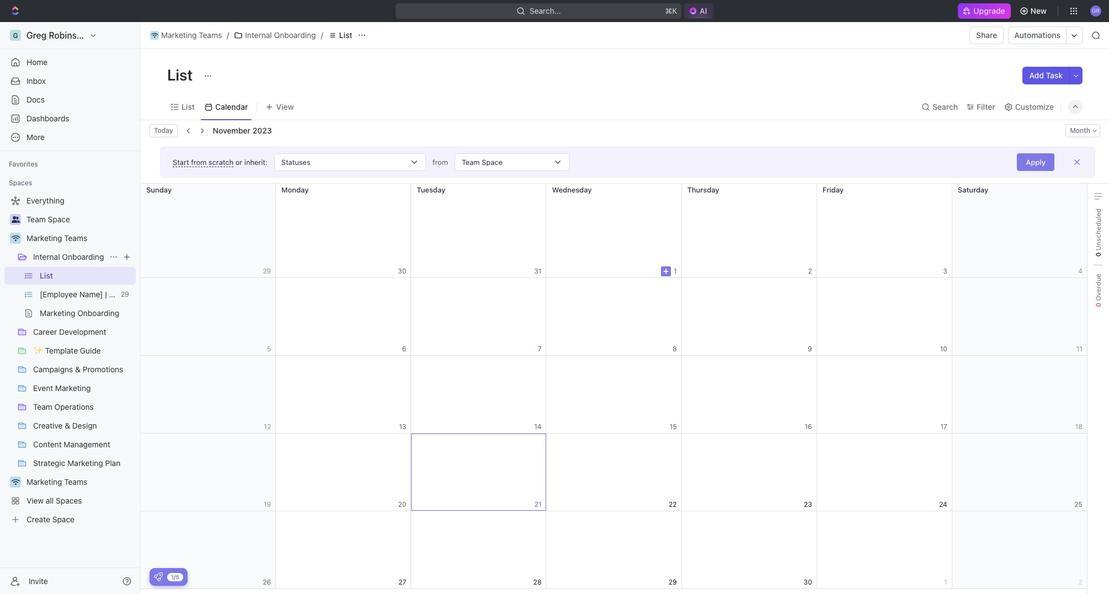 Task type: vqa. For each thing, say whether or not it's contained in the screenshot.
Content Management LINK at the left of the page
yes



Task type: locate. For each thing, give the bounding box(es) containing it.
1 row from the top
[[141, 184, 1088, 278]]

promotions
[[83, 365, 123, 374]]

1 vertical spatial &
[[65, 421, 70, 430]]

view left all
[[26, 496, 44, 505]]

1 vertical spatial 1
[[944, 578, 947, 586]]

1 horizontal spatial 1
[[944, 578, 947, 586]]

0 horizontal spatial team space
[[26, 215, 70, 224]]

november
[[213, 126, 250, 135]]

today button
[[150, 124, 177, 137]]

sidebar navigation
[[0, 22, 173, 594]]

gr button
[[1087, 2, 1105, 20]]

1 horizontal spatial list link
[[179, 99, 195, 115]]

20
[[398, 500, 406, 508]]

1 horizontal spatial internal
[[245, 30, 272, 40]]

1 vertical spatial team space
[[26, 215, 70, 224]]

strategic
[[33, 459, 65, 468]]

view inside button
[[276, 102, 294, 111]]

internal onboarding link
[[231, 29, 319, 42], [33, 248, 105, 266]]

marketing
[[161, 30, 197, 40], [26, 233, 62, 243], [40, 308, 75, 318], [55, 384, 91, 393], [67, 459, 103, 468], [26, 477, 62, 487]]

2 vertical spatial 29
[[669, 578, 677, 586]]

0 vertical spatial team
[[462, 158, 480, 166]]

view right calendar on the left top of the page
[[276, 102, 294, 111]]

calendar link
[[213, 99, 248, 115]]

row
[[141, 184, 1088, 278], [141, 278, 1088, 356], [141, 356, 1088, 434], [141, 434, 1088, 512], [141, 512, 1088, 589]]

0 vertical spatial internal onboarding
[[245, 30, 316, 40]]

view for view
[[276, 102, 294, 111]]

overdue
[[1094, 274, 1102, 303]]

statuses button
[[268, 153, 433, 171]]

search
[[933, 102, 958, 111]]

0 horizontal spatial 29
[[121, 290, 129, 299]]

1 vertical spatial internal onboarding link
[[33, 248, 105, 266]]

0 horizontal spatial &
[[65, 421, 70, 430]]

content
[[33, 440, 62, 449]]

1 horizontal spatial spaces
[[56, 496, 82, 505]]

& for campaigns
[[75, 365, 81, 374]]

team space inside sidebar navigation
[[26, 215, 70, 224]]

[employee name] | onboarding tasks link
[[40, 286, 173, 303]]

filter
[[977, 102, 995, 111]]

1 horizontal spatial from
[[433, 158, 448, 166]]

21
[[534, 500, 542, 508]]

favorites button
[[4, 158, 42, 171]]

5 row from the top
[[141, 512, 1088, 589]]

0 horizontal spatial from
[[191, 158, 207, 166]]

0 vertical spatial list link
[[325, 29, 355, 42]]

grid containing sunday
[[140, 184, 1088, 594]]

row containing 29
[[141, 184, 1088, 278]]

2 0 from the top
[[1094, 303, 1102, 307]]

1 vertical spatial spaces
[[56, 496, 82, 505]]

28
[[533, 578, 542, 586]]

2 / from the left
[[321, 30, 323, 40]]

29
[[263, 267, 271, 275], [121, 290, 129, 299], [669, 578, 677, 586]]

inbox link
[[4, 72, 136, 90]]

2 vertical spatial teams
[[64, 477, 87, 487]]

31
[[534, 267, 542, 275]]

tree containing everything
[[4, 192, 173, 529]]

2 vertical spatial space
[[52, 515, 75, 524]]

month
[[1070, 126, 1090, 135]]

list
[[339, 30, 352, 40], [167, 66, 196, 84], [182, 102, 195, 111], [40, 271, 53, 280]]

1 vertical spatial 30
[[804, 578, 812, 586]]

0 vertical spatial internal onboarding link
[[231, 29, 319, 42]]

2023
[[253, 126, 272, 135]]

add task
[[1029, 71, 1063, 80]]

grid
[[140, 184, 1088, 594]]

0 horizontal spatial spaces
[[9, 179, 32, 187]]

1 vertical spatial 0
[[1094, 303, 1102, 307]]

search button
[[918, 99, 961, 115]]

g
[[13, 31, 18, 39]]

2 row from the top
[[141, 278, 1088, 356]]

1 vertical spatial team
[[26, 215, 46, 224]]

0 vertical spatial internal
[[245, 30, 272, 40]]

|
[[105, 290, 107, 299]]

0 horizontal spatial 1
[[674, 267, 677, 275]]

0 vertical spatial spaces
[[9, 179, 32, 187]]

marketing teams link
[[147, 29, 225, 42], [26, 230, 134, 247], [26, 473, 134, 491]]

26
[[263, 578, 271, 586]]

content management
[[33, 440, 110, 449]]

0 horizontal spatial /
[[227, 30, 229, 40]]

1 0 from the top
[[1094, 252, 1102, 257]]

wifi image
[[151, 33, 158, 38], [11, 235, 20, 242], [11, 479, 20, 486]]

0 horizontal spatial 2
[[808, 267, 812, 275]]

everything
[[26, 196, 64, 205]]

team space
[[462, 158, 503, 166], [26, 215, 70, 224]]

8
[[673, 345, 677, 353]]

0 vertical spatial teams
[[199, 30, 222, 40]]

team inside team space dropdown button
[[462, 158, 480, 166]]

17
[[941, 422, 947, 431]]

11
[[1077, 345, 1083, 353]]

career development link
[[33, 323, 134, 341]]

3 row from the top
[[141, 356, 1088, 434]]

team inside team operations link
[[33, 402, 52, 412]]

development
[[59, 327, 106, 337]]

2 horizontal spatial list link
[[325, 29, 355, 42]]

23
[[804, 500, 812, 508]]

tuesday
[[417, 185, 445, 194]]

2 vertical spatial list link
[[40, 267, 134, 285]]

new button
[[1015, 2, 1053, 20]]

2 vertical spatial marketing teams
[[26, 477, 87, 487]]

spaces up create space link
[[56, 496, 82, 505]]

create
[[26, 515, 50, 524]]

management
[[64, 440, 110, 449]]

1 horizontal spatial view
[[276, 102, 294, 111]]

0 horizontal spatial internal onboarding link
[[33, 248, 105, 266]]

0 vertical spatial space
[[482, 158, 503, 166]]

2 vertical spatial marketing teams link
[[26, 473, 134, 491]]

1 vertical spatial 2
[[1079, 578, 1083, 586]]

1 horizontal spatial /
[[321, 30, 323, 40]]

team inside team space link
[[26, 215, 46, 224]]

everything link
[[4, 192, 134, 210]]

dashboards link
[[4, 110, 136, 127]]

tree
[[4, 192, 173, 529]]

✨ template guide
[[33, 346, 101, 355]]

1 vertical spatial view
[[26, 496, 44, 505]]

strategic marketing plan link
[[33, 455, 134, 472]]

1 vertical spatial internal
[[33, 252, 60, 262]]

month button
[[1066, 124, 1100, 137]]

add
[[1029, 71, 1044, 80]]

0 vertical spatial &
[[75, 365, 81, 374]]

& down ✨ template guide link
[[75, 365, 81, 374]]

space
[[482, 158, 503, 166], [48, 215, 70, 224], [52, 515, 75, 524]]

strategic marketing plan
[[33, 459, 120, 468]]

dropdown menu image
[[663, 268, 669, 274]]

view inside 'link'
[[26, 496, 44, 505]]

internal inside sidebar navigation
[[33, 252, 60, 262]]

0 horizontal spatial 30
[[398, 267, 406, 275]]

0 vertical spatial marketing teams link
[[147, 29, 225, 42]]

workspace
[[96, 30, 142, 40]]

from
[[191, 158, 207, 166], [433, 158, 448, 166]]

1 horizontal spatial &
[[75, 365, 81, 374]]

1 horizontal spatial 30
[[804, 578, 812, 586]]

1 horizontal spatial 29
[[263, 267, 271, 275]]

team for team space link
[[26, 215, 46, 224]]

1 vertical spatial space
[[48, 215, 70, 224]]

0 horizontal spatial internal onboarding
[[33, 252, 104, 262]]

2
[[808, 267, 812, 275], [1079, 578, 1083, 586]]

2 vertical spatial team
[[33, 402, 52, 412]]

1 horizontal spatial team space
[[462, 158, 503, 166]]

1 vertical spatial list link
[[179, 99, 195, 115]]

10
[[940, 345, 947, 353]]

&
[[75, 365, 81, 374], [65, 421, 70, 430]]

0 horizontal spatial view
[[26, 496, 44, 505]]

list link inside tree
[[40, 267, 134, 285]]

add task button
[[1023, 67, 1069, 84]]

0 for unscheduled
[[1094, 252, 1102, 257]]

from right start
[[191, 158, 207, 166]]

list inside tree
[[40, 271, 53, 280]]

sunday
[[146, 185, 172, 194]]

create space link
[[4, 511, 134, 529]]

spaces down favorites button
[[9, 179, 32, 187]]

4 row from the top
[[141, 434, 1088, 512]]

1 horizontal spatial internal onboarding link
[[231, 29, 319, 42]]

0 horizontal spatial internal
[[33, 252, 60, 262]]

spaces
[[9, 179, 32, 187], [56, 496, 82, 505]]

0
[[1094, 252, 1102, 257], [1094, 303, 1102, 307]]

0 vertical spatial view
[[276, 102, 294, 111]]

1 vertical spatial internal onboarding
[[33, 252, 104, 262]]

5
[[267, 345, 271, 353]]

from up tuesday
[[433, 158, 448, 166]]

0 vertical spatial 0
[[1094, 252, 1102, 257]]

0 vertical spatial team space
[[462, 158, 503, 166]]

0 horizontal spatial list link
[[40, 267, 134, 285]]

creative & design
[[33, 421, 97, 430]]

1 vertical spatial 29
[[121, 290, 129, 299]]

/
[[227, 30, 229, 40], [321, 30, 323, 40]]

24
[[939, 500, 947, 508]]

7
[[538, 345, 542, 353]]

1 vertical spatial marketing teams link
[[26, 230, 134, 247]]

home link
[[4, 54, 136, 71]]

& left design
[[65, 421, 70, 430]]

internal
[[245, 30, 272, 40], [33, 252, 60, 262]]

team for team operations link
[[33, 402, 52, 412]]

1/5
[[171, 574, 179, 580]]

view all spaces link
[[4, 492, 134, 510]]

25
[[1075, 500, 1083, 508]]

onboarding checklist button element
[[154, 573, 163, 582]]

row containing 26
[[141, 512, 1088, 589]]

start
[[173, 158, 189, 166]]

30
[[398, 267, 406, 275], [804, 578, 812, 586]]

gr
[[1092, 7, 1100, 14]]

2 from from the left
[[433, 158, 448, 166]]



Task type: describe. For each thing, give the bounding box(es) containing it.
1 horizontal spatial internal onboarding
[[245, 30, 316, 40]]

calendar
[[215, 102, 248, 111]]

customize
[[1015, 102, 1054, 111]]

tree inside sidebar navigation
[[4, 192, 173, 529]]

0 vertical spatial wifi image
[[151, 33, 158, 38]]

team operations
[[33, 402, 94, 412]]

1 vertical spatial wifi image
[[11, 235, 20, 242]]

& for creative
[[65, 421, 70, 430]]

apply
[[1026, 158, 1046, 166]]

greg robinson's workspace, , element
[[10, 30, 21, 41]]

0 vertical spatial marketing teams
[[161, 30, 222, 40]]

18
[[1075, 422, 1083, 431]]

november 2023
[[213, 126, 272, 135]]

share
[[976, 30, 997, 40]]

marketing inside the strategic marketing plan link
[[67, 459, 103, 468]]

marketing teams link for the middle wifi icon
[[26, 230, 134, 247]]

0 vertical spatial 2
[[808, 267, 812, 275]]

greg robinson's workspace
[[26, 30, 142, 40]]

docs
[[26, 95, 45, 104]]

career development
[[33, 327, 106, 337]]

row containing 12
[[141, 356, 1088, 434]]

marketing teams link for the bottommost wifi icon
[[26, 473, 134, 491]]

0 for overdue
[[1094, 303, 1102, 307]]

1 vertical spatial teams
[[64, 233, 87, 243]]

1 from from the left
[[191, 158, 207, 166]]

marketing onboarding link
[[40, 305, 134, 322]]

ai
[[700, 6, 707, 15]]

campaigns
[[33, 365, 73, 374]]

thursday
[[687, 185, 719, 194]]

ai button
[[684, 3, 714, 19]]

wednesday
[[552, 185, 592, 194]]

1 / from the left
[[227, 30, 229, 40]]

user group image
[[11, 216, 20, 223]]

content management link
[[33, 436, 134, 454]]

statuses
[[281, 158, 311, 166]]

2 vertical spatial wifi image
[[11, 479, 20, 486]]

onboarding checklist button image
[[154, 573, 163, 582]]

friday
[[823, 185, 844, 194]]

3
[[943, 267, 947, 275]]

more button
[[4, 129, 136, 146]]

12
[[264, 422, 271, 431]]

team operations link
[[33, 398, 134, 416]]

marketing inside marketing onboarding link
[[40, 308, 75, 318]]

filter button
[[964, 99, 999, 115]]

✨
[[33, 346, 43, 355]]

guide
[[80, 346, 101, 355]]

campaigns & promotions link
[[33, 361, 134, 379]]

saturday
[[958, 185, 989, 194]]

view for view all spaces
[[26, 496, 44, 505]]

campaigns & promotions
[[33, 365, 123, 374]]

row containing 5
[[141, 278, 1088, 356]]

team space button
[[448, 153, 576, 171]]

automations
[[1014, 30, 1061, 40]]

space inside dropdown button
[[482, 158, 503, 166]]

automations button
[[1009, 27, 1066, 44]]

marketing inside the event marketing link
[[55, 384, 91, 393]]

team space link
[[26, 211, 134, 228]]

robinson's
[[49, 30, 94, 40]]

view button
[[262, 94, 298, 120]]

new
[[1031, 6, 1047, 15]]

invite
[[29, 576, 48, 586]]

today
[[154, 126, 173, 135]]

0 vertical spatial 30
[[398, 267, 406, 275]]

19
[[264, 500, 271, 508]]

more
[[26, 132, 45, 142]]

0 vertical spatial 1
[[674, 267, 677, 275]]

design
[[72, 421, 97, 430]]

⌘k
[[665, 6, 677, 15]]

upgrade link
[[958, 3, 1011, 19]]

inbox
[[26, 76, 46, 86]]

22
[[669, 500, 677, 508]]

1 horizontal spatial 2
[[1079, 578, 1083, 586]]

view button
[[262, 99, 298, 115]]

or
[[235, 158, 242, 166]]

9
[[808, 345, 812, 353]]

team space inside dropdown button
[[462, 158, 503, 166]]

career
[[33, 327, 57, 337]]

tasks
[[153, 290, 173, 299]]

creative & design link
[[33, 417, 134, 435]]

row containing 19
[[141, 434, 1088, 512]]

29 inside tree
[[121, 290, 129, 299]]

unscheduled
[[1094, 209, 1102, 252]]

15
[[670, 422, 677, 431]]

task
[[1046, 71, 1063, 80]]

view all spaces
[[26, 496, 82, 505]]

internal onboarding inside tree
[[33, 252, 104, 262]]

scratch
[[209, 158, 233, 166]]

6
[[402, 345, 406, 353]]

event marketing
[[33, 384, 91, 393]]

home
[[26, 57, 48, 67]]

all
[[46, 496, 54, 505]]

16
[[805, 422, 812, 431]]

upgrade
[[974, 6, 1005, 15]]

✨ template guide link
[[33, 342, 134, 360]]

name]
[[79, 290, 103, 299]]

event marketing link
[[33, 380, 134, 397]]

1 vertical spatial marketing teams
[[26, 233, 87, 243]]

2 horizontal spatial 29
[[669, 578, 677, 586]]

start from scratch or inherit:
[[173, 158, 268, 166]]

0 vertical spatial 29
[[263, 267, 271, 275]]

event
[[33, 384, 53, 393]]

spaces inside 'link'
[[56, 496, 82, 505]]

monday
[[282, 185, 309, 194]]



